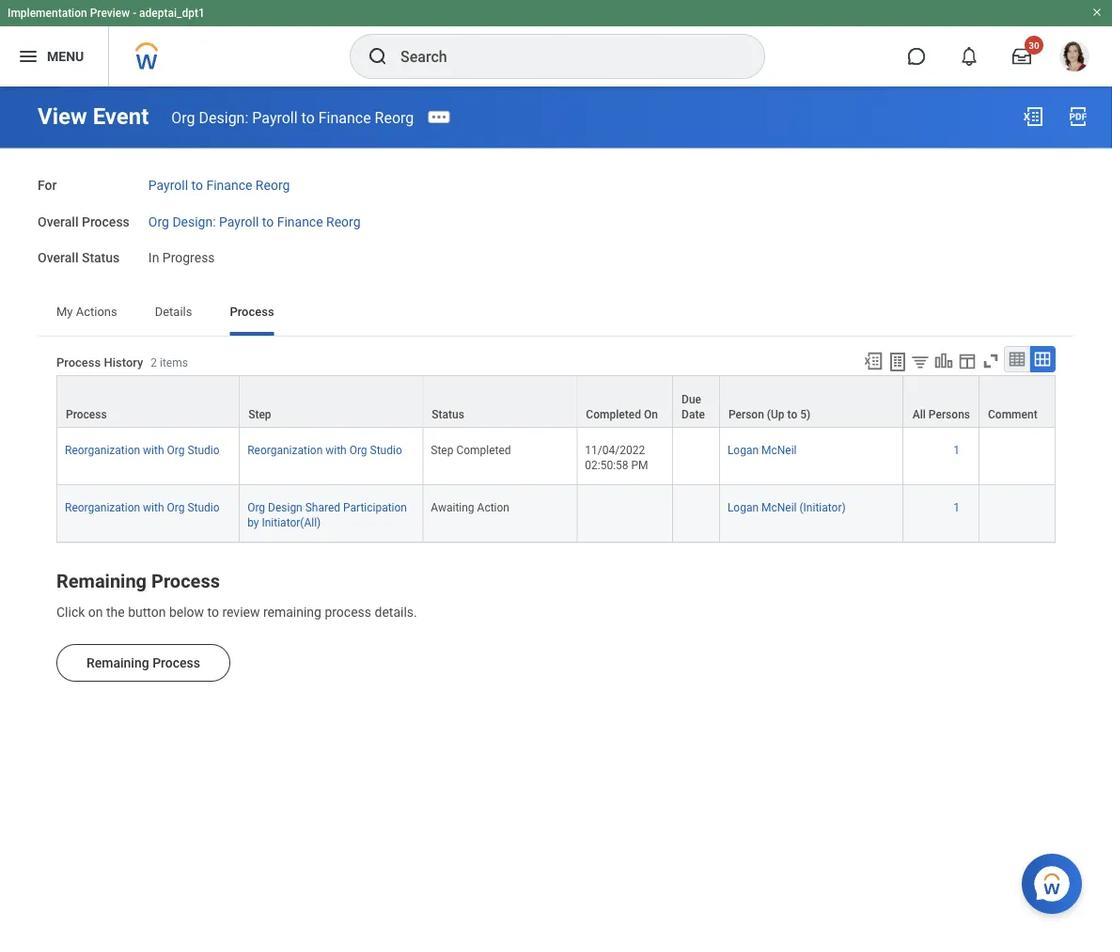 Task type: describe. For each thing, give the bounding box(es) containing it.
remaining inside button
[[87, 655, 149, 670]]

1 horizontal spatial reorg
[[326, 214, 361, 229]]

below
[[169, 605, 204, 620]]

1 for step completed
[[954, 444, 960, 457]]

process button
[[57, 376, 239, 427]]

due
[[682, 393, 701, 406]]

reorganization with org studio link for reorganization
[[65, 440, 220, 457]]

2 row from the top
[[56, 428, 1056, 485]]

2 vertical spatial finance
[[277, 214, 323, 229]]

pm
[[631, 459, 648, 472]]

process inside button
[[152, 655, 200, 670]]

1 for awaiting action
[[954, 501, 960, 514]]

process left "history"
[[56, 356, 101, 370]]

overall status element
[[148, 239, 215, 267]]

logan mcneil (initiator)
[[728, 501, 846, 514]]

status inside "popup button"
[[432, 408, 464, 421]]

0 vertical spatial org design: payroll to finance reorg link
[[171, 108, 414, 126]]

all
[[913, 408, 926, 421]]

2 vertical spatial payroll
[[219, 214, 259, 229]]

my actions
[[56, 304, 117, 318]]

5)
[[800, 408, 811, 421]]

menu button
[[0, 26, 108, 87]]

click to view/edit grid preferences image
[[957, 351, 978, 371]]

0 vertical spatial remaining
[[56, 570, 147, 592]]

-
[[133, 7, 136, 20]]

logan mcneil link
[[728, 440, 797, 457]]

view
[[38, 103, 87, 130]]

notifications large image
[[960, 47, 979, 66]]

history
[[104, 356, 143, 370]]

reorganization with org studio for org
[[65, 501, 220, 514]]

menu
[[47, 49, 84, 64]]

30
[[1029, 39, 1040, 51]]

awaiting action
[[431, 501, 510, 514]]

person (up to 5) button
[[720, 376, 903, 427]]

button
[[128, 605, 166, 620]]

1 vertical spatial payroll
[[148, 177, 188, 193]]

the
[[106, 605, 125, 620]]

table image
[[1008, 350, 1027, 368]]

toolbar inside view event main content
[[855, 346, 1056, 375]]

overall for overall process
[[38, 214, 78, 229]]

remaining process inside remaining process button
[[87, 655, 200, 670]]

implementation preview -   adeptai_dpt1
[[8, 7, 205, 20]]

row containing due date
[[56, 375, 1056, 428]]

action
[[477, 501, 510, 514]]

remaining process button
[[56, 644, 230, 682]]

progress
[[163, 250, 215, 266]]

org design shared participation by initiator(all)
[[247, 501, 407, 529]]

due date button
[[673, 376, 719, 427]]

completed inside popup button
[[586, 408, 641, 421]]

3 row from the top
[[56, 485, 1056, 543]]

1 button for action
[[954, 500, 963, 515]]

1 vertical spatial org design: payroll to finance reorg link
[[148, 210, 361, 229]]

(up
[[767, 408, 785, 421]]

2 horizontal spatial reorg
[[375, 108, 414, 126]]

awaiting
[[431, 501, 474, 514]]

30 button
[[1001, 36, 1044, 77]]

1 vertical spatial completed
[[456, 444, 511, 457]]

details
[[155, 304, 192, 318]]

logan mcneil (initiator) link
[[728, 497, 846, 514]]

comment
[[988, 408, 1038, 421]]

implementation
[[8, 7, 87, 20]]

search image
[[367, 45, 389, 68]]

status button
[[423, 376, 577, 427]]

remaining
[[263, 605, 322, 620]]

participation
[[343, 501, 407, 514]]

payroll to finance reorg link
[[148, 173, 290, 193]]

expand/collapse chart image
[[934, 351, 954, 371]]

studio for reorganization with org studio
[[187, 444, 220, 457]]

(initiator)
[[800, 501, 846, 514]]

export to excel image for view event
[[1022, 105, 1045, 128]]

mcneil for logan mcneil (initiator)
[[762, 501, 797, 514]]

date
[[682, 408, 705, 421]]

comment button
[[980, 376, 1055, 427]]

to inside popup button
[[788, 408, 798, 421]]

0 vertical spatial design:
[[199, 108, 249, 126]]

step for step
[[248, 408, 271, 421]]

logan for logan mcneil (initiator)
[[728, 501, 759, 514]]

process up below
[[151, 570, 220, 592]]

export to excel image for process history
[[863, 351, 884, 371]]

reorganization for org
[[65, 501, 140, 514]]

person (up to 5)
[[729, 408, 811, 421]]

step button
[[240, 376, 422, 427]]

expand table image
[[1033, 350, 1052, 368]]

initiator(all)
[[262, 516, 321, 529]]

click on the button below to review remaining process details.
[[56, 605, 417, 620]]

process
[[325, 605, 371, 620]]



Task type: locate. For each thing, give the bounding box(es) containing it.
all persons
[[913, 408, 970, 421]]

menu banner
[[0, 0, 1112, 87]]

0 horizontal spatial reorg
[[256, 177, 290, 193]]

1 vertical spatial overall
[[38, 250, 78, 266]]

close environment banner image
[[1092, 7, 1103, 18]]

step
[[248, 408, 271, 421], [431, 444, 454, 457]]

payroll up overall status element on the left top
[[148, 177, 188, 193]]

all persons button
[[904, 376, 979, 427]]

1 button
[[954, 443, 963, 458], [954, 500, 963, 515]]

process inside tab list
[[230, 304, 274, 318]]

reorg
[[375, 108, 414, 126], [256, 177, 290, 193], [326, 214, 361, 229]]

1 horizontal spatial completed
[[586, 408, 641, 421]]

overall for overall status
[[38, 250, 78, 266]]

completed up 11/04/2022
[[586, 408, 641, 421]]

remaining
[[56, 570, 147, 592], [87, 655, 149, 670]]

1 button for completed
[[954, 443, 963, 458]]

reorganization with org studio
[[65, 444, 220, 457], [247, 444, 402, 457], [65, 501, 220, 514]]

1 vertical spatial org design: payroll to finance reorg
[[148, 214, 361, 229]]

org inside org design shared participation by initiator(all)
[[247, 501, 265, 514]]

1 horizontal spatial step
[[431, 444, 454, 457]]

1 horizontal spatial export to excel image
[[1022, 105, 1045, 128]]

0 vertical spatial reorg
[[375, 108, 414, 126]]

on
[[644, 408, 658, 421]]

11/04/2022
[[585, 444, 645, 457]]

persons
[[929, 408, 970, 421]]

1
[[954, 444, 960, 457], [954, 501, 960, 514]]

step inside popup button
[[248, 408, 271, 421]]

status down overall process
[[82, 250, 120, 266]]

1 vertical spatial 1 button
[[954, 500, 963, 515]]

payroll
[[252, 108, 298, 126], [148, 177, 188, 193], [219, 214, 259, 229]]

1 1 button from the top
[[954, 443, 963, 458]]

export to excel image left export to worksheets image
[[863, 351, 884, 371]]

0 vertical spatial 1
[[954, 444, 960, 457]]

on
[[88, 605, 103, 620]]

0 horizontal spatial completed
[[456, 444, 511, 457]]

overall process
[[38, 214, 130, 229]]

0 vertical spatial step
[[248, 408, 271, 421]]

2 mcneil from the top
[[762, 501, 797, 514]]

0 vertical spatial status
[[82, 250, 120, 266]]

overall status
[[38, 250, 120, 266]]

status up step completed at the left of page
[[432, 408, 464, 421]]

1 logan from the top
[[728, 444, 759, 457]]

reorganization
[[65, 444, 140, 457], [247, 444, 323, 457], [65, 501, 140, 514]]

mcneil for logan mcneil
[[762, 444, 797, 457]]

1 mcneil from the top
[[762, 444, 797, 457]]

2 1 button from the top
[[954, 500, 963, 515]]

studio
[[187, 444, 220, 457], [370, 444, 402, 457], [187, 501, 220, 514]]

tab list containing my actions
[[38, 290, 1075, 335]]

completed down status "popup button"
[[456, 444, 511, 457]]

details.
[[375, 605, 417, 620]]

design:
[[199, 108, 249, 126], [172, 214, 216, 229]]

remaining process
[[56, 570, 220, 592], [87, 655, 200, 670]]

status
[[82, 250, 120, 266], [432, 408, 464, 421]]

1 vertical spatial reorg
[[256, 177, 290, 193]]

reorganization with org studio for reorganization
[[65, 444, 220, 457]]

process right details
[[230, 304, 274, 318]]

in
[[148, 250, 159, 266]]

click
[[56, 605, 85, 620]]

finance up overall status element on the left top
[[206, 177, 252, 193]]

0 vertical spatial logan
[[728, 444, 759, 457]]

mcneil
[[762, 444, 797, 457], [762, 501, 797, 514]]

step for step completed
[[431, 444, 454, 457]]

0 vertical spatial completed
[[586, 408, 641, 421]]

completed on button
[[578, 376, 672, 427]]

with
[[143, 444, 164, 457], [326, 444, 347, 457], [143, 501, 164, 514]]

finance down payroll to finance reorg
[[277, 214, 323, 229]]

1 overall from the top
[[38, 214, 78, 229]]

tab list inside view event main content
[[38, 290, 1075, 335]]

0 vertical spatial payroll
[[252, 108, 298, 126]]

review
[[222, 605, 260, 620]]

inbox large image
[[1013, 47, 1031, 66]]

actions
[[76, 304, 117, 318]]

org design: payroll to finance reorg link
[[171, 108, 414, 126], [148, 210, 361, 229]]

tab list
[[38, 290, 1075, 335]]

02:50:58
[[585, 459, 629, 472]]

justify image
[[17, 45, 39, 68]]

fullscreen image
[[981, 351, 1001, 371]]

preview
[[90, 7, 130, 20]]

due date
[[682, 393, 705, 421]]

export to worksheets image
[[887, 351, 909, 373]]

logan down the logan mcneil
[[728, 501, 759, 514]]

row down 02:50:58
[[56, 485, 1056, 543]]

1 vertical spatial mcneil
[[762, 501, 797, 514]]

for
[[38, 177, 57, 193]]

process inside popup button
[[66, 408, 107, 421]]

1 vertical spatial remaining process
[[87, 655, 200, 670]]

0 horizontal spatial status
[[82, 250, 120, 266]]

0 vertical spatial org design: payroll to finance reorg
[[171, 108, 414, 126]]

cell
[[673, 428, 720, 485], [980, 428, 1056, 485], [578, 485, 673, 543], [673, 485, 720, 543], [980, 485, 1056, 543]]

export to excel image left view printable version (pdf) image
[[1022, 105, 1045, 128]]

shared
[[305, 501, 340, 514]]

Search Workday  search field
[[401, 36, 726, 77]]

1 vertical spatial status
[[432, 408, 464, 421]]

process down below
[[152, 655, 200, 670]]

0 horizontal spatial export to excel image
[[863, 351, 884, 371]]

event
[[93, 103, 149, 130]]

2 1 from the top
[[954, 501, 960, 514]]

overall
[[38, 214, 78, 229], [38, 250, 78, 266]]

2
[[151, 356, 157, 370]]

studio down process popup button
[[187, 444, 220, 457]]

remaining up on
[[56, 570, 147, 592]]

1 vertical spatial design:
[[172, 214, 216, 229]]

overall down overall process
[[38, 250, 78, 266]]

design: up overall status element on the left top
[[172, 214, 216, 229]]

with for reorganization
[[143, 444, 164, 457]]

1 vertical spatial step
[[431, 444, 454, 457]]

logan down person
[[728, 444, 759, 457]]

0 vertical spatial mcneil
[[762, 444, 797, 457]]

1 vertical spatial logan
[[728, 501, 759, 514]]

by
[[247, 516, 259, 529]]

view event
[[38, 103, 149, 130]]

design: up 'payroll to finance reorg' link
[[199, 108, 249, 126]]

org
[[171, 108, 195, 126], [148, 214, 169, 229], [167, 444, 185, 457], [349, 444, 367, 457], [167, 501, 185, 514], [247, 501, 265, 514]]

completed
[[586, 408, 641, 421], [456, 444, 511, 457]]

0 vertical spatial finance
[[318, 108, 371, 126]]

to
[[301, 108, 315, 126], [191, 177, 203, 193], [262, 214, 274, 229], [788, 408, 798, 421], [207, 605, 219, 620]]

view printable version (pdf) image
[[1067, 105, 1090, 128]]

view event main content
[[0, 87, 1112, 759]]

person
[[729, 408, 764, 421]]

payroll down payroll to finance reorg
[[219, 214, 259, 229]]

0 vertical spatial export to excel image
[[1022, 105, 1045, 128]]

step completed
[[431, 444, 511, 457]]

select to filter grid data image
[[910, 351, 931, 371]]

finance
[[318, 108, 371, 126], [206, 177, 252, 193], [277, 214, 323, 229]]

with for org
[[143, 501, 164, 514]]

studio for org design shared participation by initiator(all)
[[187, 501, 220, 514]]

0 vertical spatial remaining process
[[56, 570, 220, 592]]

process history 2 items
[[56, 356, 188, 370]]

my
[[56, 304, 73, 318]]

0 vertical spatial 1 button
[[954, 443, 963, 458]]

payroll up 'payroll to finance reorg' link
[[252, 108, 298, 126]]

1 row from the top
[[56, 375, 1056, 428]]

logan mcneil
[[728, 444, 797, 457]]

finance inside 'payroll to finance reorg' link
[[206, 177, 252, 193]]

logan inside "logan mcneil (initiator)" link
[[728, 501, 759, 514]]

reorganization for reorganization
[[65, 444, 140, 457]]

studio left "design"
[[187, 501, 220, 514]]

logan
[[728, 444, 759, 457], [728, 501, 759, 514]]

mcneil left (initiator) on the right bottom of page
[[762, 501, 797, 514]]

logan for logan mcneil
[[728, 444, 759, 457]]

1 vertical spatial remaining
[[87, 655, 149, 670]]

overall down for
[[38, 214, 78, 229]]

1 1 from the top
[[954, 444, 960, 457]]

1 vertical spatial 1
[[954, 501, 960, 514]]

2 overall from the top
[[38, 250, 78, 266]]

1 vertical spatial export to excel image
[[863, 351, 884, 371]]

1 horizontal spatial status
[[432, 408, 464, 421]]

11/04/2022 02:50:58 pm
[[585, 444, 648, 472]]

mcneil down the (up
[[762, 444, 797, 457]]

row down completed on
[[56, 428, 1056, 485]]

design
[[268, 501, 303, 514]]

reorganization with org studio link for org
[[65, 497, 220, 514]]

payroll to finance reorg
[[148, 177, 290, 193]]

items
[[160, 356, 188, 370]]

org design shared participation by initiator(all) link
[[247, 497, 407, 529]]

remaining process down button
[[87, 655, 200, 670]]

remaining process up button
[[56, 570, 220, 592]]

row
[[56, 375, 1056, 428], [56, 428, 1056, 485], [56, 485, 1056, 543]]

toolbar
[[855, 346, 1056, 375]]

remaining down the
[[87, 655, 149, 670]]

2 vertical spatial reorg
[[326, 214, 361, 229]]

completed on
[[586, 408, 658, 421]]

org design: payroll to finance reorg
[[171, 108, 414, 126], [148, 214, 361, 229]]

row up 11/04/2022
[[56, 375, 1056, 428]]

studio up participation
[[370, 444, 402, 457]]

finance down search icon
[[318, 108, 371, 126]]

0 horizontal spatial step
[[248, 408, 271, 421]]

export to excel image
[[1022, 105, 1045, 128], [863, 351, 884, 371]]

in progress
[[148, 250, 215, 266]]

process
[[82, 214, 130, 229], [230, 304, 274, 318], [56, 356, 101, 370], [66, 408, 107, 421], [151, 570, 220, 592], [152, 655, 200, 670]]

reorganization with org studio link
[[65, 440, 220, 457], [247, 440, 402, 457], [65, 497, 220, 514]]

process up overall status
[[82, 214, 130, 229]]

adeptai_dpt1
[[139, 7, 205, 20]]

process down 'process history 2 items'
[[66, 408, 107, 421]]

1 vertical spatial finance
[[206, 177, 252, 193]]

0 vertical spatial overall
[[38, 214, 78, 229]]

profile logan mcneil image
[[1060, 41, 1090, 75]]

2 logan from the top
[[728, 501, 759, 514]]



Task type: vqa. For each thing, say whether or not it's contained in the screenshot.
2nd McNeil
yes



